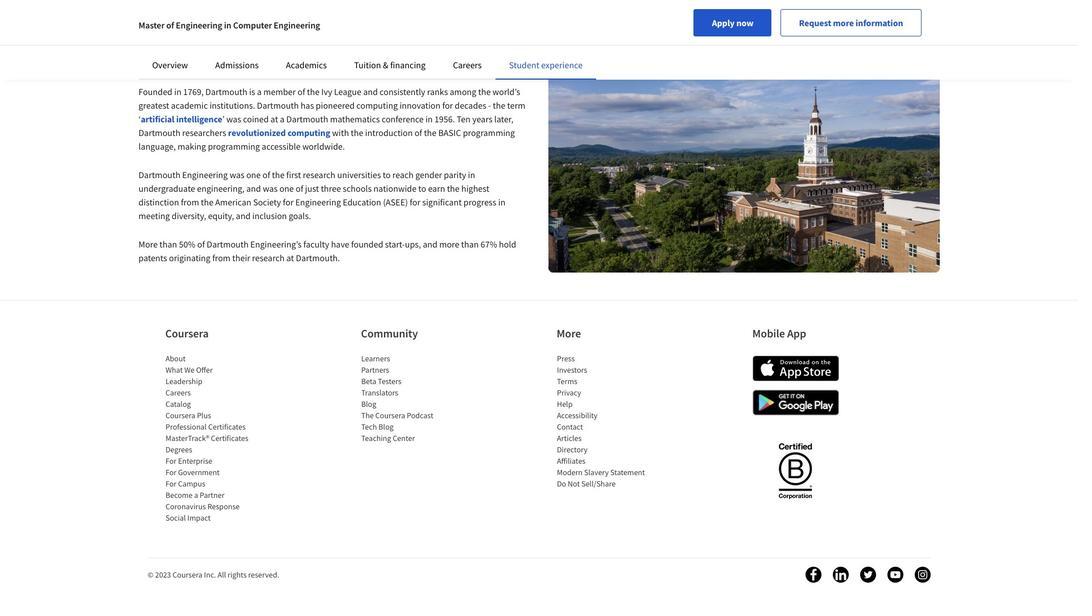 Task type: locate. For each thing, give the bounding box(es) containing it.
in right progress
[[499, 196, 506, 208]]

for
[[165, 456, 176, 466], [165, 468, 176, 478], [165, 479, 176, 489]]

one up society on the top
[[246, 169, 261, 180]]

1 horizontal spatial careers link
[[453, 59, 482, 71]]

master
[[139, 19, 165, 31]]

the up -
[[479, 86, 491, 97]]

list containing learners
[[361, 353, 458, 444]]

of inside founded in 1769, dartmouth is a member of the ivy league and consistently ranks among the world's greatest academic institutions. dartmouth has pioneered computing innovation for decades - the term '
[[298, 86, 305, 97]]

1 vertical spatial more
[[557, 326, 582, 341]]

catalog
[[165, 399, 191, 409]]

about up founded
[[139, 55, 180, 75]]

revolutionized computing
[[228, 127, 331, 138]]

of right 50%
[[197, 238, 205, 250]]

a right is
[[257, 86, 262, 97]]

more inside button
[[834, 17, 855, 28]]

from up diversity,
[[181, 196, 199, 208]]

research up 'just'
[[303, 169, 336, 180]]

testers
[[378, 376, 401, 387]]

certificates down professional certificates link
[[211, 433, 248, 444]]

social impact link
[[165, 513, 210, 523]]

a inside about what we offer leadership careers catalog coursera plus professional certificates mastertrack® certificates degrees for enterprise for government for campus become a partner coronavirus response social impact
[[194, 490, 198, 501]]

in left 1769,
[[174, 86, 182, 97]]

request more information button
[[781, 9, 922, 36]]

0 horizontal spatial more
[[440, 238, 460, 250]]

offer
[[196, 365, 213, 375]]

2 horizontal spatial a
[[280, 113, 285, 124]]

1 vertical spatial blog
[[378, 422, 394, 432]]

coursera youtube image
[[888, 567, 904, 583]]

tuition
[[354, 59, 381, 71]]

0 vertical spatial research
[[303, 169, 336, 180]]

was up society on the top
[[263, 182, 278, 194]]

list
[[165, 353, 262, 524], [361, 353, 458, 444], [557, 353, 654, 490]]

1 vertical spatial for
[[165, 468, 176, 478]]

ten
[[457, 113, 471, 124]]

1 vertical spatial to
[[419, 182, 427, 194]]

the down engineering,
[[201, 196, 214, 208]]

computing up mathematics
[[357, 99, 398, 111]]

master of engineering in computer engineering
[[139, 19, 320, 31]]

0 vertical spatial for
[[165, 456, 176, 466]]

engineering down 'just'
[[296, 196, 341, 208]]

0 vertical spatial from
[[181, 196, 199, 208]]

world's
[[493, 86, 521, 97]]

more inside more than 50% of dartmouth engineering's faculty have founded start-ups, and more than 67% hold patents originating from their research at dartmouth.
[[139, 238, 158, 250]]

accessibility
[[557, 411, 598, 421]]

a up revolutionized computing link
[[280, 113, 285, 124]]

more up patents
[[139, 238, 158, 250]]

0 horizontal spatial blog
[[361, 399, 376, 409]]

1 horizontal spatial at
[[287, 252, 294, 263]]

for up become at the left
[[165, 479, 176, 489]]

privacy
[[557, 388, 581, 398]]

1 vertical spatial was
[[230, 169, 245, 180]]

mastertrack®
[[165, 433, 209, 444]]

0 vertical spatial programming
[[463, 127, 515, 138]]

careers link up among
[[453, 59, 482, 71]]

for up for campus link
[[165, 468, 176, 478]]

0 horizontal spatial more
[[139, 238, 158, 250]]

ups,
[[405, 238, 421, 250]]

careers link up catalog
[[165, 388, 191, 398]]

0 horizontal spatial at
[[271, 113, 278, 124]]

3 list from the left
[[557, 353, 654, 490]]

than left 67%
[[461, 238, 479, 250]]

get it on google play image
[[753, 390, 839, 416]]

of up has
[[298, 86, 305, 97]]

in left 1956. on the top of the page
[[426, 113, 433, 124]]

of inside the with the introduction of the basic programming language, making programming accessible worldwide.
[[415, 127, 422, 138]]

1 vertical spatial more
[[440, 238, 460, 250]]

67%
[[481, 238, 498, 250]]

1 vertical spatial from
[[212, 252, 231, 263]]

programming down revolutionized
[[208, 140, 260, 152]]

1 horizontal spatial one
[[280, 182, 294, 194]]

1 vertical spatial at
[[287, 252, 294, 263]]

2 horizontal spatial for
[[443, 99, 453, 111]]

consistently
[[380, 86, 426, 97]]

list for more
[[557, 353, 654, 490]]

mobile
[[753, 326, 786, 341]]

mathematics
[[330, 113, 380, 124]]

0 horizontal spatial a
[[194, 490, 198, 501]]

not
[[568, 479, 580, 489]]

2 vertical spatial a
[[194, 490, 198, 501]]

terms
[[557, 376, 577, 387]]

modern slavery statement link
[[557, 468, 645, 478]]

start-
[[385, 238, 405, 250]]

was up engineering,
[[230, 169, 245, 180]]

0 horizontal spatial research
[[252, 252, 285, 263]]

privacy link
[[557, 388, 581, 398]]

the left ivy
[[307, 86, 320, 97]]

meeting
[[139, 210, 170, 221]]

0 vertical spatial a
[[257, 86, 262, 97]]

0 vertical spatial blog
[[361, 399, 376, 409]]

statement
[[611, 468, 645, 478]]

than left 50%
[[160, 238, 177, 250]]

coursera up tech blog link
[[375, 411, 405, 421]]

for government link
[[165, 468, 219, 478]]

1 horizontal spatial a
[[257, 86, 262, 97]]

1 than from the left
[[160, 238, 177, 250]]

1 horizontal spatial more
[[557, 326, 582, 341]]

years
[[473, 113, 493, 124]]

and inside more than 50% of dartmouth engineering's faculty have founded start-ups, and more than 67% hold patents originating from their research at dartmouth.
[[423, 238, 438, 250]]

dartmouth up institutions.
[[206, 86, 247, 97]]

coursera twitter image
[[861, 567, 876, 583]]

about inside about what we offer leadership careers catalog coursera plus professional certificates mastertrack® certificates degrees for enterprise for government for campus become a partner coronavirus response social impact
[[165, 354, 185, 364]]

list containing press
[[557, 353, 654, 490]]

more right ups,
[[440, 238, 460, 250]]

later,
[[495, 113, 514, 124]]

and right league
[[363, 86, 378, 97]]

to up the nationwide
[[383, 169, 391, 180]]

1 vertical spatial about
[[165, 354, 185, 364]]

artificial
[[141, 113, 175, 124]]

1 horizontal spatial for
[[410, 196, 421, 208]]

engineering up about dartmouth at the left top of the page
[[176, 19, 222, 31]]

1 horizontal spatial blog
[[378, 422, 394, 432]]

help link
[[557, 399, 573, 409]]

in
[[224, 19, 232, 31], [174, 86, 182, 97], [426, 113, 433, 124], [468, 169, 476, 180], [499, 196, 506, 208]]

1 horizontal spatial from
[[212, 252, 231, 263]]

careers up among
[[453, 59, 482, 71]]

dartmouth down has
[[287, 113, 328, 124]]

certificates up mastertrack® certificates link
[[208, 422, 246, 432]]

1 vertical spatial research
[[252, 252, 285, 263]]

student
[[509, 59, 540, 71]]

blog link
[[361, 399, 376, 409]]

of up society on the top
[[263, 169, 270, 180]]

research down engineering's at the top left
[[252, 252, 285, 263]]

research
[[303, 169, 336, 180], [252, 252, 285, 263]]

list containing about
[[165, 353, 262, 524]]

coursera down catalog link
[[165, 411, 195, 421]]

of inside more than 50% of dartmouth engineering's faculty have founded start-ups, and more than 67% hold patents originating from their research at dartmouth.
[[197, 238, 205, 250]]

the
[[307, 86, 320, 97], [479, 86, 491, 97], [493, 99, 506, 111], [351, 127, 364, 138], [424, 127, 437, 138], [272, 169, 285, 180], [447, 182, 460, 194], [201, 196, 214, 208]]

1 horizontal spatial to
[[419, 182, 427, 194]]

blog up the
[[361, 399, 376, 409]]

originating
[[169, 252, 211, 263]]

1 vertical spatial computing
[[288, 127, 331, 138]]

for right (asee)
[[410, 196, 421, 208]]

1 vertical spatial a
[[280, 113, 285, 124]]

1 list from the left
[[165, 353, 262, 524]]

0 vertical spatial computing
[[357, 99, 398, 111]]

was inside the "' was coined at a dartmouth mathematics conference in 1956. ten years later, dartmouth researchers"
[[227, 113, 241, 124]]

coursera left inc.
[[173, 570, 203, 580]]

1 vertical spatial careers
[[165, 388, 191, 398]]

podcast
[[407, 411, 433, 421]]

contact
[[557, 422, 583, 432]]

blog up teaching center "link" at the bottom left of page
[[378, 422, 394, 432]]

mobile app
[[753, 326, 807, 341]]

computing up worldwide.
[[288, 127, 331, 138]]

dartmouth inside more than 50% of dartmouth engineering's faculty have founded start-ups, and more than 67% hold patents originating from their research at dartmouth.
[[207, 238, 249, 250]]

programming down years
[[463, 127, 515, 138]]

0 vertical spatial at
[[271, 113, 278, 124]]

about
[[139, 55, 180, 75], [165, 354, 185, 364]]

more
[[139, 238, 158, 250], [557, 326, 582, 341]]

of
[[166, 19, 174, 31], [298, 86, 305, 97], [415, 127, 422, 138], [263, 169, 270, 180], [296, 182, 304, 194], [197, 238, 205, 250]]

slavery
[[584, 468, 609, 478]]

first
[[287, 169, 301, 180]]

more than 50% of dartmouth engineering's faculty have founded start-ups, and more than 67% hold patents originating from their research at dartmouth.
[[139, 238, 517, 263]]

one down first
[[280, 182, 294, 194]]

1 horizontal spatial more
[[834, 17, 855, 28]]

founded
[[139, 86, 173, 97]]

at down engineering's at the top left
[[287, 252, 294, 263]]

and down american
[[236, 210, 251, 221]]

faculty
[[304, 238, 329, 250]]

coursera
[[165, 326, 209, 341], [165, 411, 195, 421], [375, 411, 405, 421], [173, 570, 203, 580]]

overview
[[152, 59, 188, 71]]

careers
[[453, 59, 482, 71], [165, 388, 191, 398]]

in inside founded in 1769, dartmouth is a member of the ivy league and consistently ranks among the world's greatest academic institutions. dartmouth has pioneered computing innovation for decades - the term '
[[174, 86, 182, 97]]

from left their
[[212, 252, 231, 263]]

articles
[[557, 433, 582, 444]]

engineering's
[[251, 238, 302, 250]]

at up revolutionized computing link
[[271, 113, 278, 124]]

and
[[363, 86, 378, 97], [247, 182, 261, 194], [236, 210, 251, 221], [423, 238, 438, 250]]

download on the app store image
[[753, 356, 839, 382]]

earn
[[428, 182, 445, 194]]

the coursera podcast link
[[361, 411, 433, 421]]

0 vertical spatial about
[[139, 55, 180, 75]]

the down parity
[[447, 182, 460, 194]]

dartmouth up 1769,
[[183, 55, 258, 75]]

1 horizontal spatial list
[[361, 353, 458, 444]]

0 vertical spatial more
[[139, 238, 158, 250]]

1 horizontal spatial than
[[461, 238, 479, 250]]

in up highest
[[468, 169, 476, 180]]

decades
[[455, 99, 487, 111]]

0 horizontal spatial careers
[[165, 388, 191, 398]]

0 horizontal spatial list
[[165, 353, 262, 524]]

1 horizontal spatial research
[[303, 169, 336, 180]]

of left 'just'
[[296, 182, 304, 194]]

to left earn
[[419, 182, 427, 194]]

for down degrees
[[165, 456, 176, 466]]

0 vertical spatial careers link
[[453, 59, 482, 71]]

1 horizontal spatial careers
[[453, 59, 482, 71]]

for enterprise link
[[165, 456, 212, 466]]

(asee)
[[383, 196, 408, 208]]

2 vertical spatial for
[[165, 479, 176, 489]]

dartmouth up their
[[207, 238, 249, 250]]

press
[[557, 354, 575, 364]]

coined
[[243, 113, 269, 124]]

of down conference
[[415, 127, 422, 138]]

1 horizontal spatial computing
[[357, 99, 398, 111]]

0 vertical spatial more
[[834, 17, 855, 28]]

affiliates link
[[557, 456, 586, 466]]

student experience
[[509, 59, 583, 71]]

careers inside about what we offer leadership careers catalog coursera plus professional certificates mastertrack® certificates degrees for enterprise for government for campus become a partner coronavirus response social impact
[[165, 388, 191, 398]]

0 vertical spatial was
[[227, 113, 241, 124]]

partners
[[361, 365, 389, 375]]

2 horizontal spatial list
[[557, 353, 654, 490]]

intelligence
[[176, 113, 222, 124]]

for up 1956. on the top of the page
[[443, 99, 453, 111]]

teaching
[[361, 433, 391, 444]]

2 list from the left
[[361, 353, 458, 444]]

what
[[165, 365, 183, 375]]

coursera facebook image
[[806, 567, 822, 583]]

1 vertical spatial careers link
[[165, 388, 191, 398]]

for up goals.
[[283, 196, 294, 208]]

modern
[[557, 468, 583, 478]]

social
[[165, 513, 186, 523]]

institutions.
[[210, 99, 255, 111]]

about link
[[165, 354, 185, 364]]

founded
[[351, 238, 383, 250]]

more up press link
[[557, 326, 582, 341]]

contact link
[[557, 422, 583, 432]]

0 horizontal spatial from
[[181, 196, 199, 208]]

careers up catalog
[[165, 388, 191, 398]]

about up what
[[165, 354, 185, 364]]

'
[[139, 113, 141, 124]]

0 horizontal spatial one
[[246, 169, 261, 180]]

0 horizontal spatial to
[[383, 169, 391, 180]]

1 vertical spatial programming
[[208, 140, 260, 152]]

engineering
[[176, 19, 222, 31], [274, 19, 320, 31], [182, 169, 228, 180], [296, 196, 341, 208]]

distinction
[[139, 196, 179, 208]]

coronavirus response link
[[165, 502, 240, 512]]

dartmouth up undergraduate
[[139, 169, 181, 180]]

the left first
[[272, 169, 285, 180]]

reach
[[393, 169, 414, 180]]

highest
[[462, 182, 490, 194]]

0 vertical spatial one
[[246, 169, 261, 180]]

become
[[165, 490, 192, 501]]

was right the '
[[227, 113, 241, 124]]

0 vertical spatial careers
[[453, 59, 482, 71]]

0 horizontal spatial than
[[160, 238, 177, 250]]

more right request
[[834, 17, 855, 28]]

press link
[[557, 354, 575, 364]]

directory link
[[557, 445, 588, 455]]

and right ups,
[[423, 238, 438, 250]]

a down campus
[[194, 490, 198, 501]]

articles link
[[557, 433, 582, 444]]



Task type: describe. For each thing, give the bounding box(es) containing it.
' was coined at a dartmouth mathematics conference in 1956. ten years later, dartmouth researchers
[[139, 113, 514, 138]]

coursera instagram image
[[915, 567, 931, 583]]

more for more than 50% of dartmouth engineering's faculty have founded start-ups, and more than 67% hold patents originating from their research at dartmouth.
[[139, 238, 158, 250]]

learners
[[361, 354, 390, 364]]

mastertrack® certificates link
[[165, 433, 248, 444]]

leadership
[[165, 376, 202, 387]]

community
[[361, 326, 418, 341]]

admissions link
[[215, 59, 259, 71]]

request more information
[[800, 17, 904, 28]]

1 vertical spatial one
[[280, 182, 294, 194]]

about what we offer leadership careers catalog coursera plus professional certificates mastertrack® certificates degrees for enterprise for government for campus become a partner coronavirus response social impact
[[165, 354, 248, 523]]

at inside the "' was coined at a dartmouth mathematics conference in 1956. ten years later, dartmouth researchers"
[[271, 113, 278, 124]]

a inside the "' was coined at a dartmouth mathematics conference in 1956. ten years later, dartmouth researchers"
[[280, 113, 285, 124]]

dartmouth inside "dartmouth engineering was one of the first research universities to reach gender parity in undergraduate engineering, and was one of just three schools nationwide to earn the highest distinction from the american society for engineering education (asee) for significant progress in meeting diversity, equity, and inclusion goals."
[[139, 169, 181, 180]]

and inside founded in 1769, dartmouth is a member of the ivy league and consistently ranks among the world's greatest academic institutions. dartmouth has pioneered computing innovation for decades - the term '
[[363, 86, 378, 97]]

equity,
[[208, 210, 234, 221]]

just
[[305, 182, 319, 194]]

0 vertical spatial certificates
[[208, 422, 246, 432]]

enterprise
[[178, 456, 212, 466]]

1956.
[[435, 113, 455, 124]]

now
[[737, 17, 754, 28]]

language,
[[139, 140, 176, 152]]

at inside more than 50% of dartmouth engineering's faculty have founded start-ups, and more than 67% hold patents originating from their research at dartmouth.
[[287, 252, 294, 263]]

affiliates
[[557, 456, 586, 466]]

coursera linkedin image
[[833, 567, 849, 583]]

research inside "dartmouth engineering was one of the first research universities to reach gender parity in undergraduate engineering, and was one of just three schools nationwide to earn the highest distinction from the american society for engineering education (asee) for significant progress in meeting diversity, equity, and inclusion goals."
[[303, 169, 336, 180]]

coursera inside about what we offer leadership careers catalog coursera plus professional certificates mastertrack® certificates degrees for enterprise for government for campus become a partner coronavirus response social impact
[[165, 411, 195, 421]]

universities
[[337, 169, 381, 180]]

with the introduction of the basic programming language, making programming accessible worldwide.
[[139, 127, 515, 152]]

1 vertical spatial certificates
[[211, 433, 248, 444]]

list for coursera
[[165, 353, 262, 524]]

help
[[557, 399, 573, 409]]

and up society on the top
[[247, 182, 261, 194]]

50%
[[179, 238, 196, 250]]

reserved.
[[248, 570, 279, 580]]

goals.
[[289, 210, 311, 221]]

© 2023 coursera inc. all rights reserved.
[[148, 570, 279, 580]]

gender
[[416, 169, 442, 180]]

0 horizontal spatial for
[[283, 196, 294, 208]]

1 for from the top
[[165, 456, 176, 466]]

coursera inside learners partners beta testers translators blog the coursera podcast tech blog teaching center
[[375, 411, 405, 421]]

logo of certified b corporation image
[[773, 437, 819, 505]]

0 horizontal spatial programming
[[208, 140, 260, 152]]

degrees link
[[165, 445, 192, 455]]

for inside founded in 1769, dartmouth is a member of the ivy league and consistently ranks among the world's greatest academic institutions. dartmouth has pioneered computing innovation for decades - the term '
[[443, 99, 453, 111]]

translators
[[361, 388, 398, 398]]

accessibility link
[[557, 411, 598, 421]]

academic
[[171, 99, 208, 111]]

in left computer
[[224, 19, 232, 31]]

list for community
[[361, 353, 458, 444]]

computing inside founded in 1769, dartmouth is a member of the ivy league and consistently ranks among the world's greatest academic institutions. dartmouth has pioneered computing innovation for decades - the term '
[[357, 99, 398, 111]]

from inside "dartmouth engineering was one of the first research universities to reach gender parity in undergraduate engineering, and was one of just three schools nationwide to earn the highest distinction from the american society for engineering education (asee) for significant progress in meeting diversity, equity, and inclusion goals."
[[181, 196, 199, 208]]

significant
[[423, 196, 462, 208]]

0 vertical spatial to
[[383, 169, 391, 180]]

investors
[[557, 365, 587, 375]]

learners link
[[361, 354, 390, 364]]

parity
[[444, 169, 467, 180]]

league
[[334, 86, 362, 97]]

do not sell/share link
[[557, 479, 616, 489]]

researchers
[[182, 127, 226, 138]]

do
[[557, 479, 566, 489]]

teaching center link
[[361, 433, 415, 444]]

coursera plus link
[[165, 411, 211, 421]]

member
[[264, 86, 296, 97]]

society
[[253, 196, 281, 208]]

revolutionized
[[228, 127, 286, 138]]

is
[[249, 86, 255, 97]]

research inside more than 50% of dartmouth engineering's faculty have founded start-ups, and more than 67% hold patents originating from their research at dartmouth.
[[252, 252, 285, 263]]

request
[[800, 17, 832, 28]]

among
[[450, 86, 477, 97]]

apply now
[[712, 17, 754, 28]]

become a partner link
[[165, 490, 224, 501]]

more inside more than 50% of dartmouth engineering's faculty have founded start-ups, and more than 67% hold patents originating from their research at dartmouth.
[[440, 238, 460, 250]]

diversity,
[[172, 210, 206, 221]]

academics
[[286, 59, 327, 71]]

degrees
[[165, 445, 192, 455]]

experience
[[542, 59, 583, 71]]

about for about dartmouth
[[139, 55, 180, 75]]

revolutionized computing link
[[228, 127, 331, 138]]

has
[[301, 99, 314, 111]]

0 horizontal spatial careers link
[[165, 388, 191, 398]]

tech blog link
[[361, 422, 394, 432]]

dartmouth down artificial
[[139, 127, 181, 138]]

more for more
[[557, 326, 582, 341]]

innovation
[[400, 99, 441, 111]]

about for about what we offer leadership careers catalog coursera plus professional certificates mastertrack® certificates degrees for enterprise for government for campus become a partner coronavirus response social impact
[[165, 354, 185, 364]]

dartmouth engineering was one of the first research universities to reach gender parity in undergraduate engineering, and was one of just three schools nationwide to earn the highest distinction from the american society for engineering education (asee) for significant progress in meeting diversity, equity, and inclusion goals.
[[139, 169, 506, 221]]

leadership link
[[165, 376, 202, 387]]

in inside the "' was coined at a dartmouth mathematics conference in 1956. ten years later, dartmouth researchers"
[[426, 113, 433, 124]]

hold
[[499, 238, 517, 250]]

3 for from the top
[[165, 479, 176, 489]]

1 horizontal spatial programming
[[463, 127, 515, 138]]

student experience link
[[509, 59, 583, 71]]

the left "basic"
[[424, 127, 437, 138]]

0 horizontal spatial computing
[[288, 127, 331, 138]]

the right -
[[493, 99, 506, 111]]

terms link
[[557, 376, 577, 387]]

engineering up "academics" link
[[274, 19, 320, 31]]

center
[[393, 433, 415, 444]]

dartmouth down "member"
[[257, 99, 299, 111]]

coursera up about link
[[165, 326, 209, 341]]

patents
[[139, 252, 167, 263]]

engineering up engineering,
[[182, 169, 228, 180]]

app
[[788, 326, 807, 341]]

impact
[[187, 513, 210, 523]]

2 vertical spatial was
[[263, 182, 278, 194]]

engineering,
[[197, 182, 245, 194]]

2 for from the top
[[165, 468, 176, 478]]

catalog link
[[165, 399, 191, 409]]

from inside more than 50% of dartmouth engineering's faculty have founded start-ups, and more than 67% hold patents originating from their research at dartmouth.
[[212, 252, 231, 263]]

a inside founded in 1769, dartmouth is a member of the ivy league and consistently ranks among the world's greatest academic institutions. dartmouth has pioneered computing innovation for decades - the term '
[[257, 86, 262, 97]]

basic
[[439, 127, 461, 138]]

information
[[856, 17, 904, 28]]

apply now button
[[694, 9, 772, 36]]

the down mathematics
[[351, 127, 364, 138]]

government
[[178, 468, 219, 478]]

press investors terms privacy help accessibility contact articles directory affiliates modern slavery statement do not sell/share
[[557, 354, 645, 489]]

artificial intelligence
[[141, 113, 222, 124]]

2 than from the left
[[461, 238, 479, 250]]

inclusion
[[252, 210, 287, 221]]

©
[[148, 570, 154, 580]]

making
[[178, 140, 206, 152]]

&
[[383, 59, 389, 71]]

inc.
[[204, 570, 216, 580]]

of right master
[[166, 19, 174, 31]]



Task type: vqa. For each thing, say whether or not it's contained in the screenshot.
Ivy
yes



